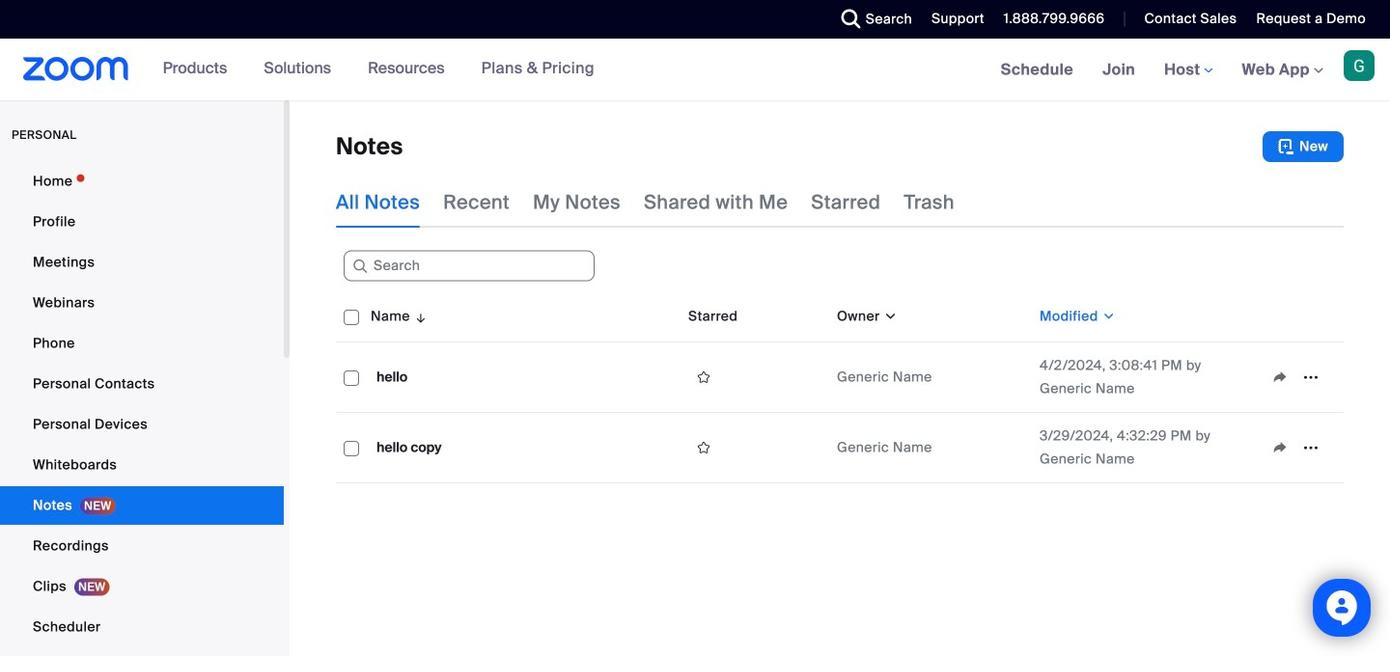 Task type: describe. For each thing, give the bounding box(es) containing it.
share image for more options for hello image
[[1265, 369, 1296, 386]]

product information navigation
[[148, 39, 609, 100]]

profile picture image
[[1344, 50, 1375, 81]]

hello unstarred image
[[689, 369, 719, 386]]

personal menu menu
[[0, 162, 284, 657]]

arrow down image
[[410, 305, 428, 328]]

share image for more options for hello copy image
[[1265, 439, 1296, 457]]

application for hello unstarred icon
[[1265, 363, 1337, 392]]

tabs of all notes page tab list
[[336, 178, 955, 228]]

hello copy unstarred image
[[689, 439, 719, 457]]



Task type: locate. For each thing, give the bounding box(es) containing it.
1 share image from the top
[[1265, 369, 1296, 386]]

more options for hello image
[[1296, 369, 1327, 386]]

2 share image from the top
[[1265, 439, 1296, 457]]

share image down more options for hello image
[[1265, 439, 1296, 457]]

more options for hello copy image
[[1296, 439, 1327, 457]]

meetings navigation
[[987, 39, 1391, 102]]

0 vertical spatial share image
[[1265, 369, 1296, 386]]

banner
[[0, 39, 1391, 102]]

Search text field
[[344, 251, 595, 282]]

1 vertical spatial share image
[[1265, 439, 1296, 457]]

application
[[336, 292, 1344, 484], [1265, 363, 1337, 392], [1265, 434, 1337, 463]]

share image up more options for hello copy image
[[1265, 369, 1296, 386]]

share image
[[1265, 369, 1296, 386], [1265, 439, 1296, 457]]

zoom logo image
[[23, 57, 129, 81]]

application for hello copy unstarred image
[[1265, 434, 1337, 463]]



Task type: vqa. For each thing, say whether or not it's contained in the screenshot.
search text box
yes



